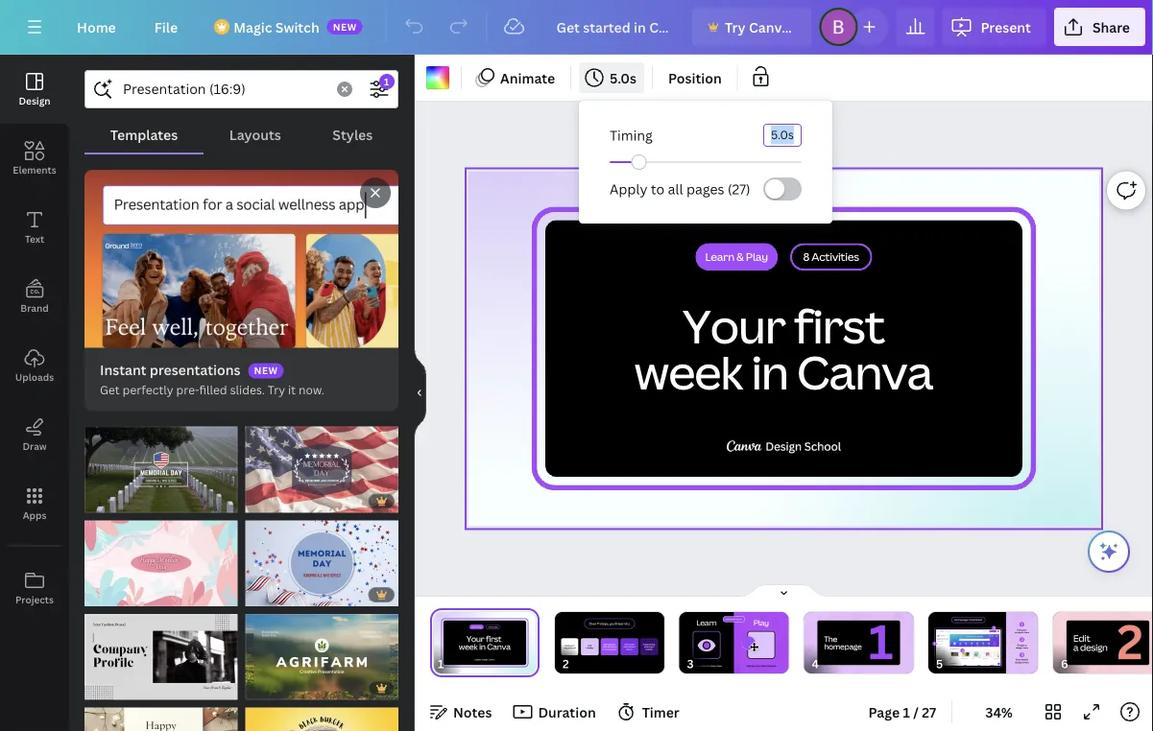 Task type: vqa. For each thing, say whether or not it's contained in the screenshot.
bottom Edit
no



Task type: locate. For each thing, give the bounding box(es) containing it.
text
[[25, 232, 44, 245]]

12
[[120, 683, 131, 696]]

1 of 15
[[255, 683, 292, 696]]

page
[[869, 703, 900, 722]]

happy birthday (presentation (16:9)) group
[[85, 697, 238, 732]]

to
[[651, 180, 665, 198]]

1 horizontal spatial 1
[[255, 683, 261, 696]]

notes
[[453, 703, 492, 722]]

of inside green yellow modern farming presentation 16:9 group
[[263, 683, 278, 696]]

0 vertical spatial new
[[333, 20, 357, 33]]

week in canva
[[634, 341, 933, 403]]

0 horizontal spatial try
[[268, 382, 285, 398]]

filled
[[199, 382, 227, 398]]

position
[[668, 69, 722, 87]]

canva right in
[[797, 341, 933, 403]]

1 left 15
[[255, 683, 261, 696]]

1 horizontal spatial of
[[263, 683, 278, 696]]

try canva pro button
[[692, 8, 815, 46]]

new right switch
[[333, 20, 357, 33]]

1 inside button
[[903, 703, 910, 722]]

of
[[103, 683, 117, 696], [263, 683, 278, 696]]

apply to all pages (27)
[[610, 180, 751, 198]]

styles
[[333, 125, 373, 144]]

share button
[[1054, 8, 1146, 46]]

of inside group
[[103, 683, 117, 696]]

timer
[[642, 703, 680, 722]]

0 vertical spatial try
[[725, 18, 746, 36]]

home link
[[61, 8, 131, 46]]

first
[[794, 295, 884, 357]]

text button
[[0, 193, 69, 262]]

it
[[288, 382, 296, 398]]

projects
[[15, 594, 54, 606]]

1 for 1 of 15
[[255, 683, 261, 696]]

1
[[94, 683, 100, 696], [255, 683, 261, 696], [903, 703, 910, 722]]

notes button
[[423, 697, 500, 728]]

present
[[981, 18, 1031, 36]]

try left it
[[268, 382, 285, 398]]

1 horizontal spatial new
[[333, 20, 357, 33]]

red minimalist memorial day (presentation (16:9)) group
[[245, 415, 399, 513]]

styles button
[[307, 116, 399, 153]]

try canva pro
[[725, 18, 815, 36]]

yellow modern burger (presentation (16:9)) image
[[245, 709, 399, 732]]

apps button
[[0, 470, 69, 539]]

27
[[922, 703, 936, 722]]

0 vertical spatial canva
[[749, 18, 790, 36]]

pre-
[[176, 382, 199, 398]]

5.0s button
[[579, 62, 644, 93]]

white minimalist memorial day (presentation (16:9)) image
[[85, 427, 238, 513]]

5.0s
[[610, 69, 637, 87]]

brand button
[[0, 262, 69, 331]]

duration
[[538, 703, 596, 722]]

2 of from the left
[[263, 683, 278, 696]]

1 left "12"
[[94, 683, 100, 696]]

1 vertical spatial new
[[254, 364, 278, 377]]

slides.
[[230, 382, 265, 398]]

brand
[[20, 302, 49, 315]]

2 horizontal spatial 1
[[903, 703, 910, 722]]

try
[[725, 18, 746, 36], [268, 382, 285, 398]]

1 left "/"
[[903, 703, 910, 722]]

canva
[[749, 18, 790, 36], [797, 341, 933, 403]]

new up slides.
[[254, 364, 278, 377]]

presentation for a social wellness app image
[[85, 170, 399, 348]]

1 vertical spatial canva
[[797, 341, 933, 403]]

page 1 / 27 button
[[861, 697, 944, 728]]

draw button
[[0, 400, 69, 470]]

switch
[[275, 18, 319, 36]]

your
[[683, 295, 785, 357]]

of left 15
[[263, 683, 278, 696]]

timing
[[610, 126, 653, 145]]

try up position dropdown button
[[725, 18, 746, 36]]

0 horizontal spatial of
[[103, 683, 117, 696]]

Page title text field
[[452, 655, 460, 674]]

1 for 1 of 12
[[94, 683, 100, 696]]

apps
[[23, 509, 46, 522]]

0 horizontal spatial 1
[[94, 683, 100, 696]]

new
[[333, 20, 357, 33], [254, 364, 278, 377]]

of left "12"
[[103, 683, 117, 696]]

1 vertical spatial try
[[268, 382, 285, 398]]

canva left pro
[[749, 18, 790, 36]]

/
[[914, 703, 919, 722]]

elements
[[13, 163, 56, 176]]

canva assistant image
[[1098, 541, 1121, 564]]

home
[[77, 18, 116, 36]]

timer button
[[611, 697, 687, 728]]

draw
[[22, 440, 47, 453]]

1 of from the left
[[103, 683, 117, 696]]

1 horizontal spatial try
[[725, 18, 746, 36]]

of for 12
[[103, 683, 117, 696]]

white minimalist memorial day (presentation (16:9)) group
[[85, 415, 238, 513]]

0 horizontal spatial canva
[[749, 18, 790, 36]]



Task type: describe. For each thing, give the bounding box(es) containing it.
apply
[[610, 180, 648, 198]]

Timing text field
[[764, 125, 801, 146]]

templates
[[110, 125, 178, 144]]

perfectly
[[123, 382, 173, 398]]

file
[[154, 18, 178, 36]]

magic switch
[[234, 18, 319, 36]]

share
[[1093, 18, 1130, 36]]

green yellow modern farming presentation 16:9 group
[[245, 603, 399, 701]]

animate
[[500, 69, 555, 87]]

canva inside button
[[749, 18, 790, 36]]

hide pages image
[[738, 584, 830, 599]]

file button
[[139, 8, 193, 46]]

1 horizontal spatial canva
[[797, 341, 933, 403]]

elements button
[[0, 124, 69, 193]]

all
[[668, 180, 683, 198]]

page 1 / 27
[[869, 703, 936, 722]]

templates button
[[85, 116, 204, 153]]

34% button
[[968, 697, 1030, 728]]

week
[[634, 341, 743, 403]]

pages
[[687, 180, 725, 198]]

present button
[[943, 8, 1047, 46]]

1 of 12
[[94, 683, 131, 696]]

red minimalist memorial day (presentation (16:9)) image
[[245, 427, 399, 513]]

hide image
[[414, 347, 426, 439]]

side panel tab list
[[0, 55, 69, 623]]

instant presentations
[[100, 361, 241, 379]]

15
[[280, 683, 292, 696]]

34%
[[986, 703, 1013, 722]]

pro
[[793, 18, 815, 36]]

presentations
[[150, 361, 241, 379]]

your first
[[683, 295, 884, 357]]

magic
[[234, 18, 272, 36]]

0 horizontal spatial new
[[254, 364, 278, 377]]

in
[[751, 341, 788, 403]]

projects button
[[0, 554, 69, 623]]

happy mother's day presentation (16:9)) image
[[85, 521, 238, 607]]

duration button
[[508, 697, 604, 728]]

main menu bar
[[0, 0, 1153, 55]]

Use 5+ words to describe... search field
[[123, 71, 326, 108]]

(27)
[[728, 180, 751, 198]]

new inside main "menu bar"
[[333, 20, 357, 33]]

position button
[[661, 62, 730, 93]]

get
[[100, 382, 120, 398]]

Design title text field
[[541, 8, 685, 46]]

animate button
[[470, 62, 563, 93]]

uploads button
[[0, 331, 69, 400]]

instant
[[100, 361, 146, 379]]

happy birthday (presentation (16:9)) image
[[85, 709, 238, 732]]

no color image
[[426, 66, 449, 89]]

now.
[[299, 382, 325, 398]]

happy mother's day presentation (16:9)) group
[[85, 509, 238, 607]]

page 1 image
[[430, 613, 540, 674]]

of for 15
[[263, 683, 278, 696]]

get perfectly pre-filled slides. try it now.
[[100, 382, 325, 398]]

monochrome professional fashion company profile presentation 16:9 group
[[85, 603, 238, 701]]

layouts
[[229, 125, 281, 144]]

try inside button
[[725, 18, 746, 36]]

blue minimalist memorial day presentation (16:9) group
[[245, 509, 399, 607]]

layouts button
[[204, 116, 307, 153]]

yellow modern burger (presentation (16:9)) group
[[245, 697, 399, 732]]

design button
[[0, 55, 69, 124]]

uploads
[[15, 371, 54, 384]]

design
[[19, 94, 50, 107]]

blue minimalist memorial day presentation (16:9) image
[[245, 521, 399, 607]]



